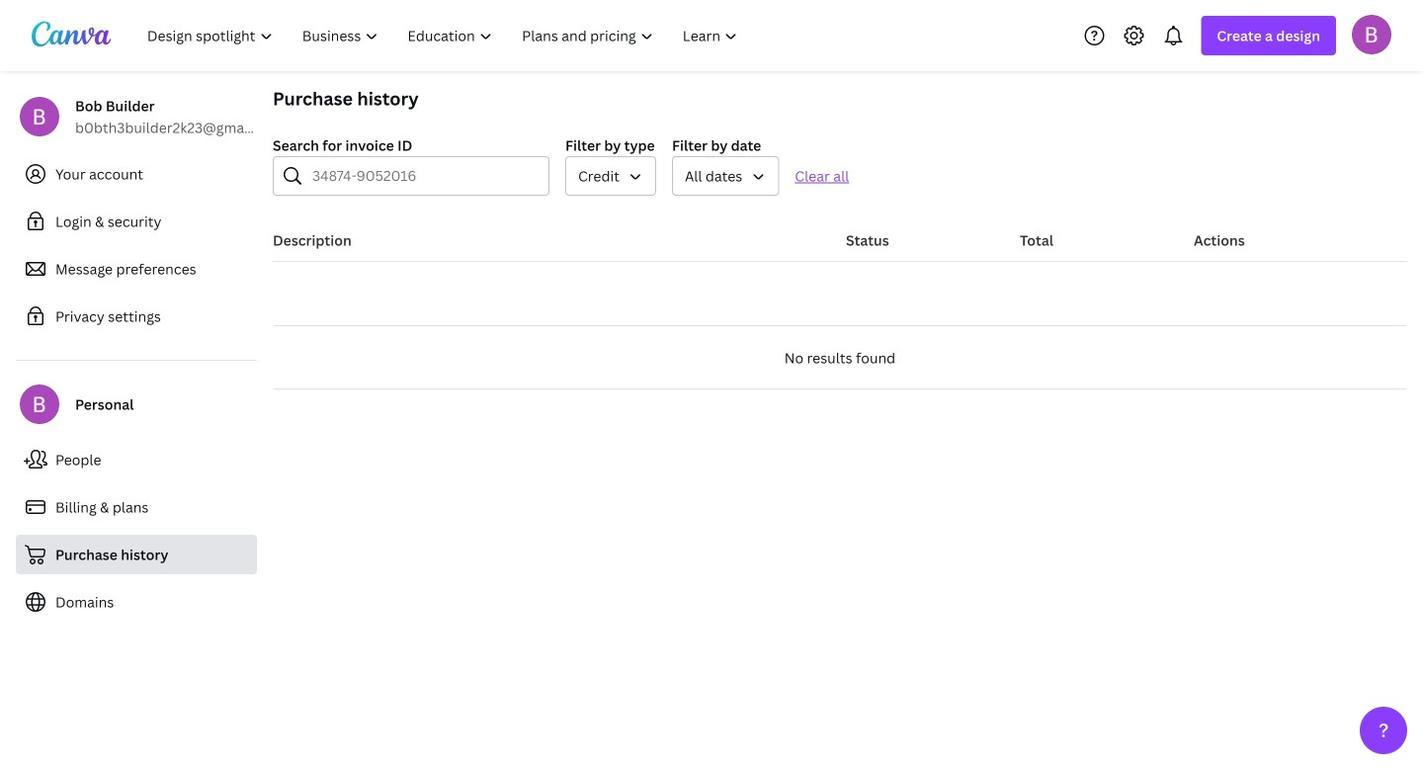 Task type: vqa. For each thing, say whether or not it's contained in the screenshot.
anywhere button
no



Task type: describe. For each thing, give the bounding box(es) containing it.
bob builder image
[[1353, 15, 1392, 54]]



Task type: locate. For each thing, give the bounding box(es) containing it.
top level navigation element
[[134, 16, 755, 55]]

34874-9052016 text field
[[312, 157, 537, 195]]

None button
[[566, 156, 656, 196], [672, 156, 779, 196], [566, 156, 656, 196], [672, 156, 779, 196]]



